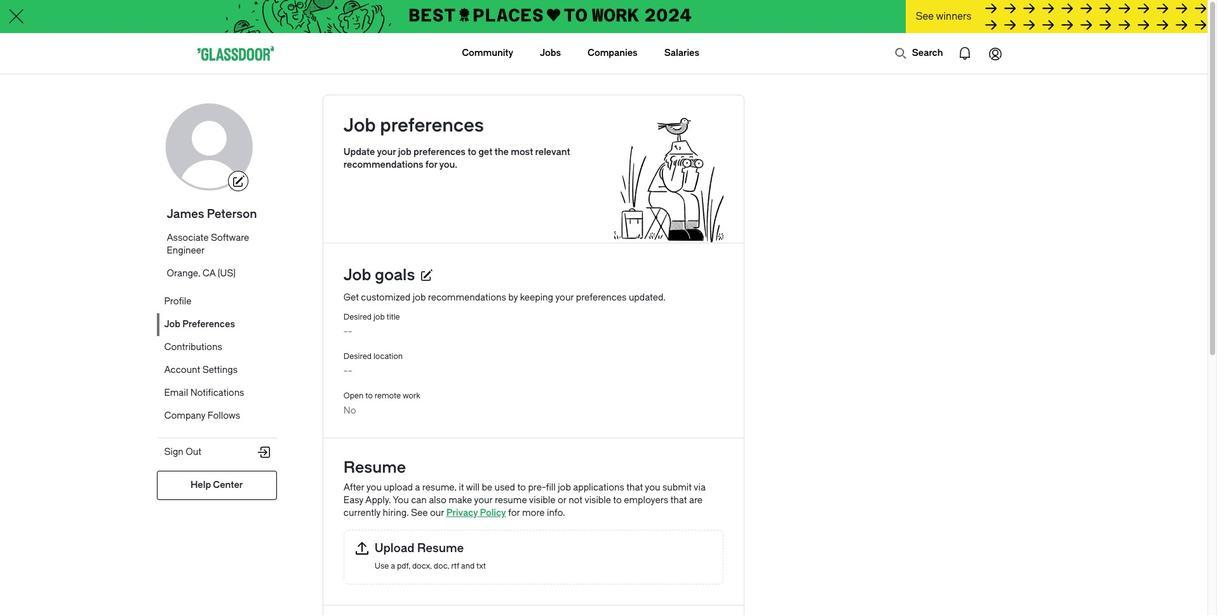 Task type: vqa. For each thing, say whether or not it's contained in the screenshot.
'90025:'
no



Task type: describe. For each thing, give the bounding box(es) containing it.
update your job preferences to get the most relevant recommendations for you.
[[344, 147, 570, 170]]

not
[[569, 495, 583, 506]]

1 vertical spatial recommendations
[[428, 292, 506, 303]]

used
[[495, 482, 515, 493]]

docx,
[[412, 562, 432, 571]]

software
[[211, 233, 249, 243]]

resume
[[495, 495, 527, 506]]

most
[[511, 147, 533, 158]]

desired for -
[[344, 352, 372, 361]]

use
[[375, 562, 389, 571]]

via
[[694, 482, 706, 493]]

help center
[[191, 480, 243, 491]]

privacy policy for more info.
[[446, 508, 565, 518]]

apply.
[[365, 495, 391, 506]]

info.
[[547, 508, 565, 518]]

preferences inside update your job preferences to get the most relevant recommendations for you.
[[414, 147, 466, 158]]

email
[[164, 388, 188, 398]]

search button
[[888, 41, 950, 66]]

resume,
[[422, 482, 457, 493]]

companies link
[[588, 33, 638, 74]]

get customized job recommendations by keeping your preferences updated.
[[344, 292, 666, 303]]

-- element for -
[[344, 365, 724, 378]]

orange,
[[167, 268, 200, 279]]

upload
[[375, 541, 415, 555]]

0 vertical spatial resume
[[344, 459, 406, 477]]

job inside update your job preferences to get the most relevant recommendations for you.
[[398, 147, 412, 158]]

james
[[167, 207, 204, 221]]

sign out link
[[157, 438, 277, 461]]

community
[[462, 48, 513, 58]]

you.
[[439, 159, 458, 170]]

notifications
[[190, 388, 244, 398]]

you
[[393, 495, 409, 506]]

by
[[508, 292, 518, 303]]

resume inside upload resume use a pdf, docx, doc, rtf and txt
[[417, 541, 464, 555]]

customized
[[361, 292, 411, 303]]

(us)
[[218, 268, 236, 279]]

open
[[344, 391, 364, 400]]

fill
[[546, 482, 556, 493]]

open to remote work element
[[344, 388, 420, 403]]

desired job title element
[[344, 309, 400, 325]]

work
[[403, 391, 420, 400]]

engineer
[[167, 245, 205, 256]]

update
[[344, 147, 375, 158]]

1 vertical spatial your
[[555, 292, 574, 303]]

recommendations inside update your job preferences to get the most relevant recommendations for you.
[[344, 159, 423, 170]]

preferences
[[183, 319, 235, 330]]

job inside 'after you upload a resume, it will be used to pre-fill job applications that you submit via easy apply. you can also make your resume visible or not visible to employers that are currently hiring. see our'
[[558, 482, 571, 493]]

upload resume use a pdf, docx, doc, rtf and txt
[[375, 541, 486, 571]]

orange, ca (us)
[[167, 268, 236, 279]]

peterson
[[207, 207, 257, 221]]

txt
[[477, 562, 486, 571]]

0 vertical spatial that
[[627, 482, 643, 493]]

job preferences
[[344, 115, 484, 136]]

job inside the desired job title --
[[374, 313, 385, 322]]

relevant
[[535, 147, 570, 158]]

more
[[522, 508, 545, 518]]

location
[[374, 352, 403, 361]]

desired location element
[[344, 349, 403, 364]]

open to remote work no
[[344, 391, 420, 416]]

after you upload a resume, it will be used to pre-fill job applications that you submit via easy apply. you can also make your resume visible or not visible to employers that are currently hiring. see our
[[344, 482, 706, 518]]

keeping
[[520, 292, 553, 303]]

a for you
[[415, 482, 420, 493]]

1 vertical spatial for
[[508, 508, 520, 518]]

associate software engineer
[[167, 233, 249, 256]]

rtf
[[451, 562, 459, 571]]

get
[[344, 292, 359, 303]]

no element
[[344, 405, 724, 417]]

title
[[387, 313, 400, 322]]

jobs
[[540, 48, 561, 58]]

company
[[164, 410, 205, 421]]

policy
[[480, 508, 506, 518]]

desired location --
[[344, 352, 403, 377]]

to down applications
[[613, 495, 622, 506]]

see inside 'after you upload a resume, it will be used to pre-fill job applications that you submit via easy apply. you can also make your resume visible or not visible to employers that are currently hiring. see our'
[[411, 508, 428, 518]]

our
[[430, 508, 444, 518]]

pre-
[[528, 482, 546, 493]]

lottie animation container image inside search button
[[894, 47, 907, 60]]

privacy policy link
[[446, 508, 506, 518]]

applications
[[573, 482, 624, 493]]

desired job title --
[[344, 313, 400, 337]]

doc,
[[434, 562, 449, 571]]

salaries
[[664, 48, 700, 58]]

1 visible from the left
[[529, 495, 556, 506]]

to inside open to remote work no
[[365, 391, 373, 400]]



Task type: locate. For each thing, give the bounding box(es) containing it.
your down be
[[474, 495, 493, 506]]

1 you from the left
[[366, 482, 382, 493]]

goals
[[375, 266, 415, 284]]

search
[[912, 48, 943, 58]]

your inside update your job preferences to get the most relevant recommendations for you.
[[377, 147, 396, 158]]

see winners link
[[906, 0, 1208, 34]]

desired for title
[[344, 313, 372, 322]]

0 vertical spatial -- element
[[344, 326, 724, 339]]

1 vertical spatial -- element
[[344, 365, 724, 378]]

1 horizontal spatial see
[[916, 11, 934, 22]]

to left get
[[468, 147, 476, 158]]

see left winners
[[916, 11, 934, 22]]

job goals
[[344, 266, 415, 284]]

1 -- element from the top
[[344, 326, 724, 339]]

hiring.
[[383, 508, 409, 518]]

1 horizontal spatial visible
[[585, 495, 611, 506]]

resume up after at bottom left
[[344, 459, 406, 477]]

a left the pdf,
[[391, 562, 395, 571]]

for down resume
[[508, 508, 520, 518]]

to inside update your job preferences to get the most relevant recommendations for you.
[[468, 147, 476, 158]]

get
[[479, 147, 493, 158]]

desired inside the desired job title --
[[344, 313, 372, 322]]

sign
[[164, 446, 184, 457]]

desired
[[344, 313, 372, 322], [344, 352, 372, 361]]

0 horizontal spatial your
[[377, 147, 396, 158]]

account
[[164, 365, 200, 376]]

will
[[466, 482, 480, 493]]

2 -- element from the top
[[344, 365, 724, 378]]

employers
[[624, 495, 668, 506]]

1 vertical spatial preferences
[[414, 147, 466, 158]]

0 vertical spatial see
[[916, 11, 934, 22]]

after
[[344, 482, 364, 493]]

you up apply.
[[366, 482, 382, 493]]

job for job goals
[[344, 266, 371, 284]]

preferences up you.
[[414, 147, 466, 158]]

to left the pre-
[[517, 482, 526, 493]]

0 vertical spatial job
[[344, 115, 376, 136]]

0 horizontal spatial you
[[366, 482, 382, 493]]

job for job preferences
[[164, 319, 180, 330]]

companies
[[588, 48, 638, 58]]

you up employers
[[645, 482, 660, 493]]

your right keeping
[[555, 292, 574, 303]]

or
[[558, 495, 567, 506]]

2 horizontal spatial your
[[555, 292, 574, 303]]

a up can
[[415, 482, 420, 493]]

-- element
[[344, 326, 724, 339], [344, 365, 724, 378]]

sign out
[[164, 446, 201, 457]]

0 horizontal spatial visible
[[529, 495, 556, 506]]

account settings
[[164, 365, 238, 376]]

job for job preferences
[[344, 115, 376, 136]]

job down goals at the top of page
[[413, 292, 426, 303]]

2 vertical spatial your
[[474, 495, 493, 506]]

desired down get on the top
[[344, 313, 372, 322]]

-- element down keeping
[[344, 326, 724, 339]]

2 vertical spatial job
[[164, 319, 180, 330]]

that down 'submit'
[[671, 495, 687, 506]]

job up update
[[344, 115, 376, 136]]

preferences up update your job preferences to get the most relevant recommendations for you.
[[380, 115, 484, 136]]

resume up doc,
[[417, 541, 464, 555]]

0 horizontal spatial resume
[[344, 459, 406, 477]]

for left you.
[[426, 159, 438, 170]]

1 vertical spatial desired
[[344, 352, 372, 361]]

be
[[482, 482, 492, 493]]

for inside update your job preferences to get the most relevant recommendations for you.
[[426, 159, 438, 170]]

can
[[411, 495, 427, 506]]

job
[[344, 115, 376, 136], [344, 266, 371, 284], [164, 319, 180, 330]]

0 vertical spatial recommendations
[[344, 159, 423, 170]]

and
[[461, 562, 475, 571]]

1 horizontal spatial you
[[645, 482, 660, 493]]

out
[[186, 446, 201, 457]]

no
[[344, 405, 356, 416]]

job down profile
[[164, 319, 180, 330]]

to right open
[[365, 391, 373, 400]]

2 you from the left
[[645, 482, 660, 493]]

0 vertical spatial desired
[[344, 313, 372, 322]]

winners
[[936, 11, 972, 22]]

job left title
[[374, 313, 385, 322]]

0 horizontal spatial a
[[391, 562, 395, 571]]

1 vertical spatial resume
[[417, 541, 464, 555]]

preferences
[[380, 115, 484, 136], [414, 147, 466, 158], [576, 292, 627, 303]]

upload
[[384, 482, 413, 493]]

0 vertical spatial your
[[377, 147, 396, 158]]

lottie animation container image
[[411, 33, 463, 72], [411, 33, 463, 72], [950, 38, 980, 69], [980, 38, 1011, 69], [980, 38, 1011, 69], [894, 47, 907, 60]]

0 horizontal spatial for
[[426, 159, 438, 170]]

job preferences
[[164, 319, 235, 330]]

see down can
[[411, 508, 428, 518]]

your inside 'after you upload a resume, it will be used to pre-fill job applications that you submit via easy apply. you can also make your resume visible or not visible to employers that are currently hiring. see our'
[[474, 495, 493, 506]]

are
[[689, 495, 703, 506]]

profile
[[164, 296, 192, 307]]

company follows
[[164, 410, 240, 421]]

job down job preferences
[[398, 147, 412, 158]]

job
[[398, 147, 412, 158], [413, 292, 426, 303], [374, 313, 385, 322], [558, 482, 571, 493]]

it
[[459, 482, 464, 493]]

1 horizontal spatial resume
[[417, 541, 464, 555]]

ca
[[203, 268, 216, 279]]

visible down applications
[[585, 495, 611, 506]]

you
[[366, 482, 382, 493], [645, 482, 660, 493]]

0 vertical spatial for
[[426, 159, 438, 170]]

preferences left updated.
[[576, 292, 627, 303]]

see winners
[[916, 11, 972, 22]]

1 horizontal spatial lottie animation container image
[[950, 38, 980, 69]]

1 horizontal spatial your
[[474, 495, 493, 506]]

a inside upload resume use a pdf, docx, doc, rtf and txt
[[391, 562, 395, 571]]

help center link
[[157, 471, 277, 500]]

to
[[468, 147, 476, 158], [365, 391, 373, 400], [517, 482, 526, 493], [613, 495, 622, 506]]

your right update
[[377, 147, 396, 158]]

visible down the pre-
[[529, 495, 556, 506]]

settings
[[202, 365, 238, 376]]

desired inside desired location --
[[344, 352, 372, 361]]

a inside 'after you upload a resume, it will be used to pre-fill job applications that you submit via easy apply. you can also make your resume visible or not visible to employers that are currently hiring. see our'
[[415, 482, 420, 493]]

-- element for title
[[344, 326, 724, 339]]

privacy
[[446, 508, 478, 518]]

community link
[[462, 33, 513, 74]]

0 vertical spatial a
[[415, 482, 420, 493]]

1 horizontal spatial that
[[671, 495, 687, 506]]

0 horizontal spatial lottie animation container image
[[894, 47, 907, 60]]

1 vertical spatial job
[[344, 266, 371, 284]]

a for resume
[[391, 562, 395, 571]]

desired left location
[[344, 352, 372, 361]]

lottie animation container image right search
[[950, 38, 980, 69]]

currently
[[344, 508, 381, 518]]

that up employers
[[627, 482, 643, 493]]

0 horizontal spatial recommendations
[[344, 159, 423, 170]]

-- element up no 'element'
[[344, 365, 724, 378]]

lottie animation container image
[[950, 38, 980, 69], [894, 47, 907, 60]]

2 desired from the top
[[344, 352, 372, 361]]

1 horizontal spatial recommendations
[[428, 292, 506, 303]]

1 vertical spatial that
[[671, 495, 687, 506]]

resume
[[344, 459, 406, 477], [417, 541, 464, 555]]

job up or
[[558, 482, 571, 493]]

easy
[[344, 495, 364, 506]]

contributions
[[164, 342, 222, 353]]

0 vertical spatial preferences
[[380, 115, 484, 136]]

0 horizontal spatial see
[[411, 508, 428, 518]]

lottie animation container image inside search button
[[894, 47, 907, 60]]

james peterson
[[167, 207, 257, 221]]

0 horizontal spatial that
[[627, 482, 643, 493]]

2 visible from the left
[[585, 495, 611, 506]]

recommendations down update
[[344, 159, 423, 170]]

visible
[[529, 495, 556, 506], [585, 495, 611, 506]]

1 vertical spatial see
[[411, 508, 428, 518]]

that
[[627, 482, 643, 493], [671, 495, 687, 506]]

recommendations
[[344, 159, 423, 170], [428, 292, 506, 303]]

center
[[213, 480, 243, 491]]

salaries link
[[664, 33, 700, 74]]

-
[[344, 327, 348, 337], [348, 327, 352, 337], [344, 366, 348, 377], [348, 366, 352, 377]]

make
[[449, 495, 472, 506]]

jobs link
[[540, 33, 561, 74]]

job up get on the top
[[344, 266, 371, 284]]

follows
[[208, 410, 240, 421]]

1 horizontal spatial a
[[415, 482, 420, 493]]

updated.
[[629, 292, 666, 303]]

1 desired from the top
[[344, 313, 372, 322]]

the
[[495, 147, 509, 158]]

2 vertical spatial preferences
[[576, 292, 627, 303]]

lottie animation container image left search
[[894, 47, 907, 60]]

submit
[[663, 482, 692, 493]]

also
[[429, 495, 447, 506]]

1 horizontal spatial for
[[508, 508, 520, 518]]

recommendations left by
[[428, 292, 506, 303]]

email notifications
[[164, 388, 244, 398]]

remote
[[375, 391, 401, 400]]

1 vertical spatial a
[[391, 562, 395, 571]]

pdf,
[[397, 562, 410, 571]]

associate
[[167, 233, 209, 243]]

your
[[377, 147, 396, 158], [555, 292, 574, 303], [474, 495, 493, 506]]



